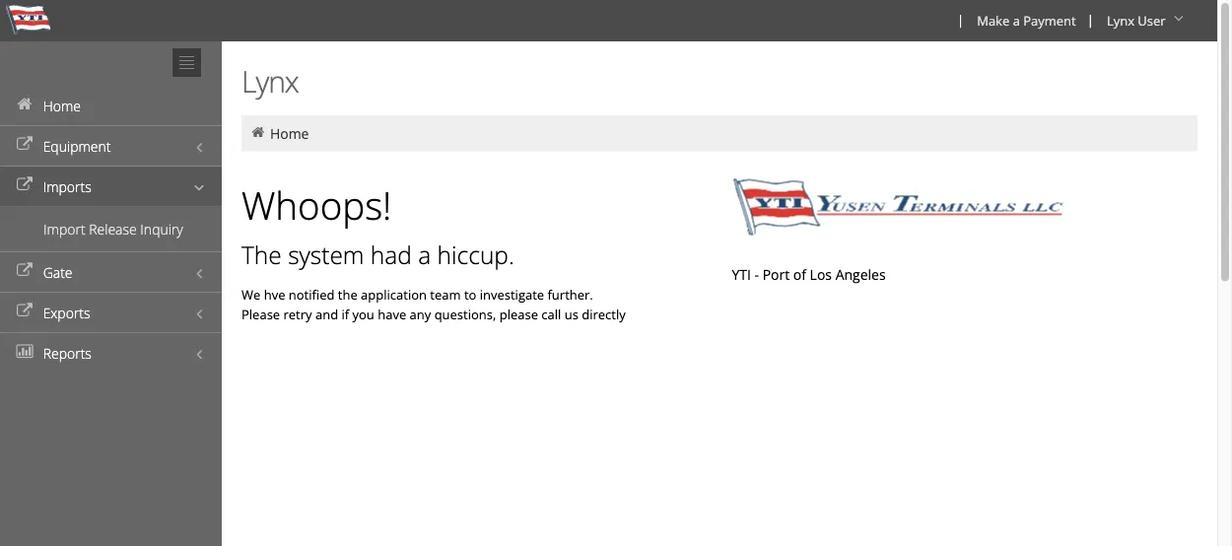 Task type: locate. For each thing, give the bounding box(es) containing it.
0 vertical spatial home
[[43, 96, 81, 115]]

home right home image
[[270, 124, 309, 142]]

external link image inside gate link
[[15, 264, 35, 278]]

a right 'had'
[[418, 239, 431, 271]]

release
[[89, 219, 137, 238]]

1 horizontal spatial lynx
[[1107, 11, 1135, 29]]

import
[[43, 219, 85, 238]]

home link up equipment
[[0, 85, 222, 125]]

external link image inside exports link
[[15, 304, 35, 318]]

1 vertical spatial external link image
[[15, 304, 35, 318]]

0 horizontal spatial lynx
[[242, 61, 299, 101]]

1 horizontal spatial home
[[270, 124, 309, 142]]

lynx for lynx
[[242, 61, 299, 101]]

0 vertical spatial lynx
[[1107, 11, 1135, 29]]

external link image left gate
[[15, 264, 35, 278]]

0 vertical spatial a
[[1013, 11, 1020, 29]]

external link image inside equipment link
[[15, 138, 35, 151]]

external link image
[[15, 178, 35, 192], [15, 264, 35, 278]]

0 vertical spatial external link image
[[15, 178, 35, 192]]

-
[[755, 265, 759, 284]]

home
[[43, 96, 81, 115], [270, 124, 309, 142]]

1 | from the left
[[957, 11, 964, 29]]

1 vertical spatial lynx
[[242, 61, 299, 101]]

payment
[[1024, 11, 1076, 29]]

1 horizontal spatial a
[[1013, 11, 1020, 29]]

external link image for equipment
[[15, 138, 35, 151]]

please
[[500, 305, 538, 323]]

external link image inside the imports link
[[15, 178, 35, 192]]

further.
[[548, 285, 593, 303]]

0 vertical spatial external link image
[[15, 138, 35, 151]]

angeles
[[836, 265, 886, 284]]

lynx for lynx user
[[1107, 11, 1135, 29]]

call
[[542, 305, 561, 323]]

a inside whoops! the system had a hiccup.
[[418, 239, 431, 271]]

external link image left imports at left top
[[15, 178, 35, 192]]

2 external link image from the top
[[15, 264, 35, 278]]

lynx inside lynx user link
[[1107, 11, 1135, 29]]

1 vertical spatial a
[[418, 239, 431, 271]]

external link image up bar chart "image"
[[15, 304, 35, 318]]

user
[[1138, 11, 1166, 29]]

| left make
[[957, 11, 964, 29]]

a right make
[[1013, 11, 1020, 29]]

0 horizontal spatial a
[[418, 239, 431, 271]]

0 horizontal spatial |
[[957, 11, 964, 29]]

inquiry
[[140, 219, 183, 238]]

exports link
[[0, 292, 222, 332]]

please
[[242, 305, 280, 323]]

the
[[242, 239, 282, 271]]

lynx
[[1107, 11, 1135, 29], [242, 61, 299, 101]]

external link image down home icon
[[15, 138, 35, 151]]

lynx up home image
[[242, 61, 299, 101]]

1 external link image from the top
[[15, 138, 35, 151]]

home link right home image
[[270, 124, 309, 142]]

make a payment link
[[968, 0, 1083, 41]]

|
[[957, 11, 964, 29], [1087, 11, 1094, 29]]

0 horizontal spatial home
[[43, 96, 81, 115]]

the
[[338, 285, 358, 303]]

exports
[[43, 303, 90, 322]]

directly
[[582, 305, 626, 323]]

to
[[464, 285, 477, 303]]

1 vertical spatial external link image
[[15, 264, 35, 278]]

lynx left the user
[[1107, 11, 1135, 29]]

application
[[361, 285, 427, 303]]

home link
[[0, 85, 222, 125], [270, 124, 309, 142]]

1 external link image from the top
[[15, 178, 35, 192]]

1 vertical spatial home
[[270, 124, 309, 142]]

home right home icon
[[43, 96, 81, 115]]

a
[[1013, 11, 1020, 29], [418, 239, 431, 271]]

2 external link image from the top
[[15, 304, 35, 318]]

if
[[342, 305, 349, 323]]

home image
[[15, 97, 35, 111]]

had
[[371, 239, 412, 271]]

| right 'payment'
[[1087, 11, 1094, 29]]

equipment
[[43, 137, 111, 155]]

1 horizontal spatial |
[[1087, 11, 1094, 29]]

us
[[565, 305, 579, 323]]

equipment link
[[0, 125, 222, 166]]

external link image
[[15, 138, 35, 151], [15, 304, 35, 318]]

notified
[[289, 285, 335, 303]]

gate link
[[0, 251, 222, 292]]



Task type: describe. For each thing, give the bounding box(es) containing it.
we
[[242, 285, 261, 303]]

yti
[[732, 265, 751, 284]]

make
[[977, 11, 1010, 29]]

external link image for imports
[[15, 178, 35, 192]]

retry
[[283, 305, 312, 323]]

imports
[[43, 177, 91, 196]]

2 | from the left
[[1087, 11, 1094, 29]]

port
[[763, 265, 790, 284]]

investigate
[[480, 285, 544, 303]]

questions,
[[434, 305, 496, 323]]

angle down image
[[1169, 11, 1189, 25]]

you
[[352, 305, 374, 323]]

hiccup.
[[437, 239, 514, 271]]

0 horizontal spatial home link
[[0, 85, 222, 125]]

bar chart image
[[15, 345, 35, 358]]

we hve notified the application team to investigate further. please retry and if you have any questions, please call us directly
[[242, 285, 626, 323]]

home image
[[249, 126, 267, 139]]

lynx user
[[1107, 11, 1166, 29]]

external link image for exports
[[15, 304, 35, 318]]

import release inquiry link
[[0, 214, 222, 244]]

gate
[[43, 263, 73, 281]]

reports
[[43, 344, 92, 362]]

team
[[430, 285, 461, 303]]

whoops! the system had a hiccup.
[[242, 179, 514, 271]]

and
[[315, 305, 338, 323]]

reports link
[[0, 332, 222, 373]]

have
[[378, 305, 406, 323]]

external link image for gate
[[15, 264, 35, 278]]

hve
[[264, 285, 285, 303]]

of
[[793, 265, 806, 284]]

any
[[410, 305, 431, 323]]

imports link
[[0, 166, 222, 206]]

make a payment
[[977, 11, 1076, 29]]

import release inquiry
[[43, 219, 183, 238]]

yti - port of los angeles
[[732, 265, 886, 284]]

lynx user link
[[1098, 0, 1196, 41]]

los
[[810, 265, 832, 284]]

a inside "link"
[[1013, 11, 1020, 29]]

1 horizontal spatial home link
[[270, 124, 309, 142]]

system
[[288, 239, 364, 271]]

whoops!
[[242, 179, 392, 231]]



Task type: vqa. For each thing, say whether or not it's contained in the screenshot.
the to to the right
no



